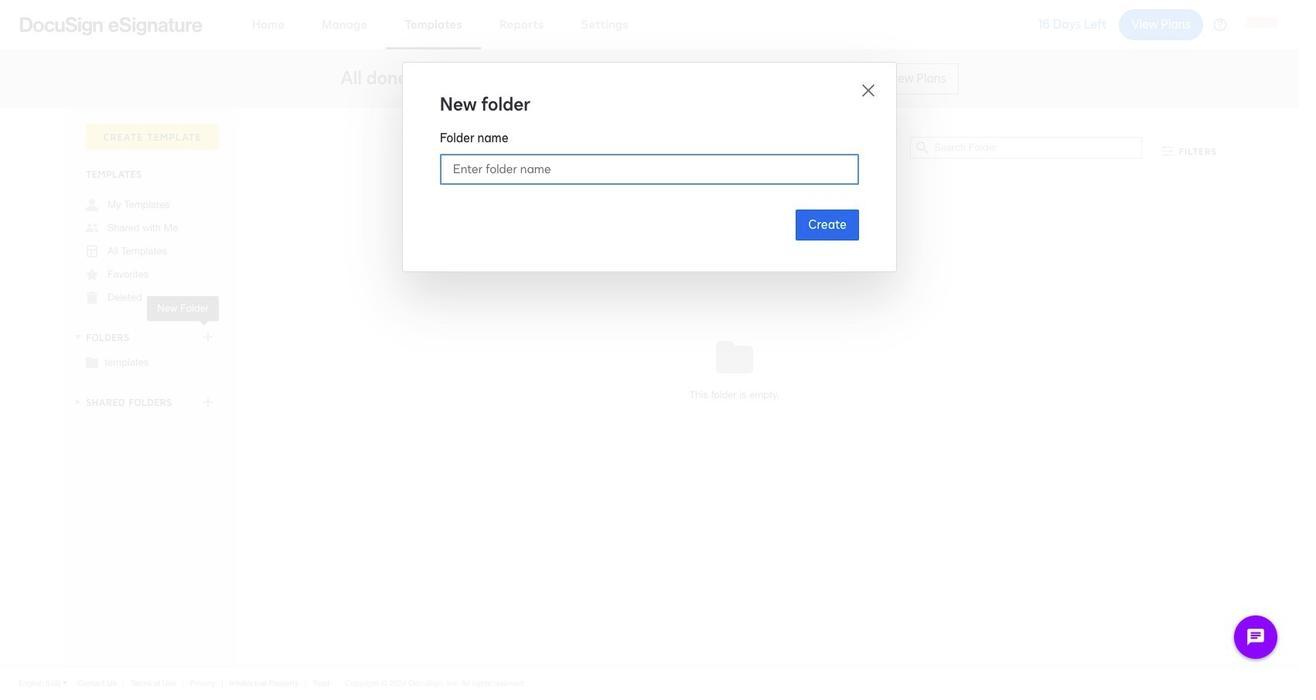 Task type: vqa. For each thing, say whether or not it's contained in the screenshot.
the folder image on the left bottom
yes



Task type: locate. For each thing, give the bounding box(es) containing it.
view folders image
[[72, 331, 84, 343]]

trash image
[[86, 292, 98, 304]]

shared image
[[86, 222, 98, 234]]

docusign esignature image
[[20, 17, 203, 35]]

Search Folder text field
[[935, 138, 1142, 158]]

user image
[[86, 199, 98, 211]]



Task type: describe. For each thing, give the bounding box(es) containing it.
star filled image
[[86, 268, 98, 281]]

Enter folder name text field
[[441, 155, 859, 184]]

templates image
[[86, 245, 98, 258]]

more info region
[[0, 666, 1300, 699]]

folder image
[[86, 356, 98, 368]]



